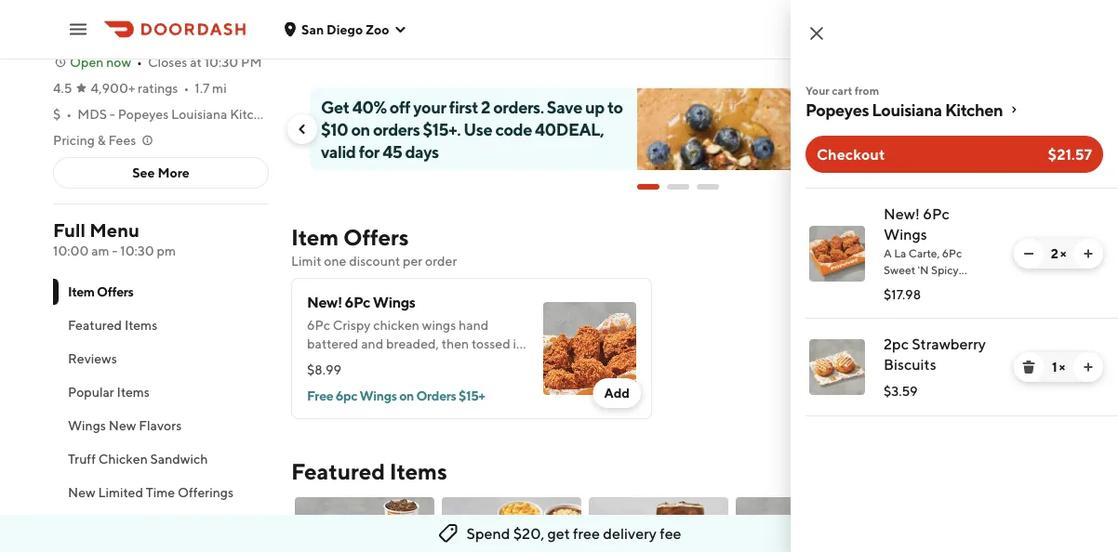 Task type: vqa. For each thing, say whether or not it's contained in the screenshot.
bottommost $42.06
no



Task type: locate. For each thing, give the bounding box(es) containing it.
4,900+ ratings •
[[91, 81, 189, 96]]

item down 10:00
[[68, 284, 95, 300]]

0 horizontal spatial 10:30
[[120, 243, 154, 259]]

featured up 5pc tenders combo image
[[291, 458, 385, 485]]

item offers heading
[[291, 222, 409, 252]]

1 horizontal spatial 2
[[1052, 246, 1059, 262]]

truff
[[68, 452, 96, 467]]

new limited time offerings button
[[53, 477, 269, 510]]

delivery left close image
[[757, 23, 804, 39]]

ratings
[[138, 81, 178, 96]]

0 horizontal spatial new!
[[307, 294, 342, 311]]

items for featured items button
[[125, 318, 158, 333]]

fee right free
[[660, 526, 682, 543]]

and
[[361, 337, 384, 352]]

sandwich
[[150, 452, 208, 467]]

1 horizontal spatial 10:30
[[204, 54, 238, 70]]

pm
[[241, 54, 262, 70]]

0 vertical spatial •
[[137, 54, 142, 70]]

kitchen
[[946, 100, 1004, 120], [230, 107, 276, 122]]

2pc strawberry biscuits image
[[810, 340, 866, 396]]

louisiana down the 1.7 at the left top
[[171, 107, 228, 122]]

0 vertical spatial ×
[[1061, 246, 1067, 262]]

sweet
[[884, 263, 916, 276]]

wings for new! 6pc wings a la carte, 6pc sweet 'n spicy wings, blackened ranch
[[884, 226, 928, 243]]

orders.
[[494, 97, 544, 117]]

0 vertical spatial 2
[[481, 97, 491, 117]]

• right now
[[137, 54, 142, 70]]

0 vertical spatial new!
[[884, 205, 921, 223]]

san diego zoo
[[302, 21, 390, 37]]

1 vertical spatial offers
[[97, 284, 134, 300]]

wings up 'chicken'
[[373, 294, 416, 311]]

1 horizontal spatial offers
[[343, 224, 409, 250]]

chicken sandwiches
[[68, 519, 191, 534]]

close image
[[806, 22, 829, 45]]

1 vertical spatial item
[[68, 284, 95, 300]]

4,900+
[[91, 81, 135, 96]]

free
[[574, 526, 600, 543]]

on up for
[[351, 119, 370, 139]]

remove one from cart image
[[1022, 247, 1037, 262]]

1 vertical spatial your
[[307, 355, 334, 371]]

wings right 6pc
[[360, 389, 397, 404]]

for
[[359, 142, 380, 162]]

pricing & fees button
[[53, 131, 155, 150]]

louisiana
[[873, 100, 943, 120], [171, 107, 228, 122]]

am
[[91, 243, 110, 259]]

on left the orders
[[400, 389, 414, 404]]

2 inside list
[[1052, 246, 1059, 262]]

zoo
[[366, 21, 390, 37]]

items up wings new flavors at the left
[[117, 385, 150, 400]]

fees
[[108, 133, 136, 148]]

previous button of carousel image left "$10"
[[295, 122, 310, 137]]

1 horizontal spatial previous button of carousel image
[[1006, 239, 1021, 254]]

- inside full menu 10:00 am - 10:30 pm
[[112, 243, 118, 259]]

popeyes
[[806, 100, 870, 120], [118, 107, 169, 122]]

1 vertical spatial featured items
[[291, 458, 447, 485]]

0 vertical spatial featured items
[[68, 318, 158, 333]]

0 horizontal spatial previous button of carousel image
[[295, 122, 310, 137]]

1 vertical spatial items
[[117, 385, 150, 400]]

1 vertical spatial 10:30
[[120, 243, 154, 259]]

items
[[125, 318, 158, 333], [117, 385, 150, 400], [390, 458, 447, 485]]

1 horizontal spatial fee
[[807, 23, 826, 39]]

6pc
[[924, 205, 950, 223], [943, 247, 963, 260], [345, 294, 371, 311], [307, 318, 330, 333]]

item
[[291, 224, 339, 250], [68, 284, 95, 300]]

use
[[464, 119, 493, 139]]

wings
[[422, 318, 456, 333]]

0 vertical spatial delivery
[[757, 23, 804, 39]]

open now
[[70, 54, 131, 70]]

limited
[[98, 485, 143, 501]]

wings inside the new! 6pc wings 6pc crispy chicken wings hand battered and breaded, then tossed in your wing flavor choice. $8.99
[[373, 294, 416, 311]]

item up limit
[[291, 224, 339, 250]]

1 horizontal spatial on
[[400, 389, 414, 404]]

your
[[414, 97, 447, 117], [307, 355, 334, 371]]

battered
[[307, 337, 359, 352]]

new! inside new! 6pc wings a la carte, 6pc sweet 'n spicy wings, blackened ranch
[[884, 205, 921, 223]]

your
[[806, 84, 830, 97]]

0 horizontal spatial item
[[68, 284, 95, 300]]

$3.59
[[884, 384, 918, 399]]

new! inside the new! 6pc wings 6pc crispy chicken wings hand battered and breaded, then tossed in your wing flavor choice. $8.99
[[307, 294, 342, 311]]

more
[[158, 165, 190, 181]]

1 horizontal spatial •
[[137, 54, 142, 70]]

wings inside new! 6pc wings a la carte, 6pc sweet 'n spicy wings, blackened ranch
[[884, 226, 928, 243]]

new! up crispy
[[307, 294, 342, 311]]

spend
[[467, 526, 511, 543]]

items for popular items button
[[117, 385, 150, 400]]

valid
[[321, 142, 356, 162]]

0 vertical spatial on
[[351, 119, 370, 139]]

0 vertical spatial fee
[[807, 23, 826, 39]]

your inside the new! 6pc wings 6pc crispy chicken wings hand battered and breaded, then tossed in your wing flavor choice. $8.99
[[307, 355, 334, 371]]

your up '$15+.'
[[414, 97, 447, 117]]

chicken sandwiches button
[[53, 510, 269, 544]]

• closes at 10:30 pm
[[137, 54, 262, 70]]

popeyes down cart
[[806, 100, 870, 120]]

fee up the your
[[807, 23, 826, 39]]

0 vertical spatial items
[[125, 318, 158, 333]]

1 vertical spatial featured
[[291, 458, 385, 485]]

get 40% off your first 2 orders. save up to $10 on orders $15+.  use code 40deal, valid for 45 days
[[321, 97, 623, 162]]

2 vertical spatial •
[[66, 107, 72, 122]]

1 horizontal spatial popeyes
[[806, 100, 870, 120]]

up
[[586, 97, 605, 117]]

chicken down wings new flavors at the left
[[98, 452, 148, 467]]

previous button of carousel image left remove one from cart "image"
[[1006, 239, 1021, 254]]

0 vertical spatial featured
[[68, 318, 122, 333]]

12pc signature chicken family meal image
[[442, 498, 582, 553]]

1 horizontal spatial featured
[[291, 458, 385, 485]]

1 vertical spatial ×
[[1060, 360, 1066, 375]]

on
[[351, 119, 370, 139], [400, 389, 414, 404]]

- right mds at the left of the page
[[110, 107, 115, 122]]

code
[[496, 119, 532, 139]]

previous button of carousel image
[[295, 122, 310, 137], [1006, 239, 1021, 254]]

- right am on the left top
[[112, 243, 118, 259]]

1 horizontal spatial your
[[414, 97, 447, 117]]

fee inside "$0.00 delivery fee"
[[807, 23, 826, 39]]

1 vertical spatial •
[[184, 81, 189, 96]]

order
[[425, 254, 457, 269]]

× right 1 at the right bottom of page
[[1060, 360, 1066, 375]]

6pc up spicy
[[943, 247, 963, 260]]

items inside button
[[117, 385, 150, 400]]

0 vertical spatial new
[[109, 418, 136, 434]]

items up reviews button
[[125, 318, 158, 333]]

featured items heading
[[291, 457, 447, 487]]

see more button
[[54, 158, 268, 188]]

featured items
[[68, 318, 158, 333], [291, 458, 447, 485]]

2 right remove one from cart "image"
[[1052, 246, 1059, 262]]

group order button
[[311, 6, 411, 35]]

6pc up the carte,
[[924, 205, 950, 223]]

0 vertical spatial your
[[414, 97, 447, 117]]

chicken down limited
[[68, 519, 117, 534]]

× right next button of carousel image
[[1061, 246, 1067, 262]]

item offers
[[68, 284, 134, 300]]

5pc tenders combo image
[[295, 498, 435, 553]]

featured items up 5pc tenders combo image
[[291, 458, 447, 485]]

delivery right free
[[603, 526, 657, 543]]

strawberry
[[912, 336, 987, 353]]

chicken
[[98, 452, 148, 467], [68, 519, 117, 534]]

wings up 'la'
[[884, 226, 928, 243]]

• left the 1.7 at the left top
[[184, 81, 189, 96]]

offers inside the item offers limit one discount per order
[[343, 224, 409, 250]]

featured items down the item offers
[[68, 318, 158, 333]]

featured up reviews on the bottom left of the page
[[68, 318, 122, 333]]

0 horizontal spatial fee
[[660, 526, 682, 543]]

item inside the item offers limit one discount per order
[[291, 224, 339, 250]]

&
[[97, 133, 106, 148]]

list
[[791, 188, 1119, 417]]

now
[[106, 54, 131, 70]]

6pc up crispy
[[345, 294, 371, 311]]

1 vertical spatial chicken
[[68, 519, 117, 534]]

0 vertical spatial offers
[[343, 224, 409, 250]]

ranch
[[884, 297, 917, 310]]

save
[[547, 97, 583, 117]]

$ • mds - popeyes louisiana kitchen
[[53, 107, 276, 122]]

0 horizontal spatial delivery
[[603, 526, 657, 543]]

• right $
[[66, 107, 72, 122]]

sandwiches
[[120, 519, 191, 534]]

then
[[442, 337, 469, 352]]

1 vertical spatial fee
[[660, 526, 682, 543]]

at
[[190, 54, 202, 70]]

new down truff
[[68, 485, 96, 501]]

1 horizontal spatial new!
[[884, 205, 921, 223]]

items inside heading
[[390, 458, 447, 485]]

offers for item offers
[[97, 284, 134, 300]]

new down popular items
[[109, 418, 136, 434]]

0 horizontal spatial •
[[66, 107, 72, 122]]

popeyes down 4,900+ ratings •
[[118, 107, 169, 122]]

wings inside button
[[68, 418, 106, 434]]

offers down am on the left top
[[97, 284, 134, 300]]

2pc
[[884, 336, 909, 353]]

delivery
[[757, 23, 804, 39], [603, 526, 657, 543]]

2 vertical spatial items
[[390, 458, 447, 485]]

to
[[608, 97, 623, 117]]

0 horizontal spatial offers
[[97, 284, 134, 300]]

2 right first
[[481, 97, 491, 117]]

0 horizontal spatial new
[[68, 485, 96, 501]]

louisiana down from at right
[[873, 100, 943, 120]]

remove item from cart image
[[1022, 360, 1037, 375]]

your down battered
[[307, 355, 334, 371]]

$20,
[[514, 526, 545, 543]]

0 horizontal spatial featured
[[68, 318, 122, 333]]

open
[[70, 54, 104, 70]]

wings
[[884, 226, 928, 243], [373, 294, 416, 311], [360, 389, 397, 404], [68, 418, 106, 434]]

wings down popular
[[68, 418, 106, 434]]

wings for new! 6pc wings 6pc crispy chicken wings hand battered and breaded, then tossed in your wing flavor choice. $8.99
[[373, 294, 416, 311]]

reviews
[[68, 351, 117, 367]]

1 horizontal spatial item
[[291, 224, 339, 250]]

2 horizontal spatial •
[[184, 81, 189, 96]]

0 vertical spatial 10:30
[[204, 54, 238, 70]]

first
[[449, 97, 478, 117]]

new! up 'la'
[[884, 205, 921, 223]]

items inside button
[[125, 318, 158, 333]]

cart
[[833, 84, 853, 97]]

offers
[[343, 224, 409, 250], [97, 284, 134, 300]]

featured
[[68, 318, 122, 333], [291, 458, 385, 485]]

time
[[146, 485, 175, 501]]

popeyes louisiana kitchen
[[806, 100, 1004, 120]]

$15+
[[459, 389, 485, 404]]

add one to cart image
[[1082, 360, 1097, 375]]

0 horizontal spatial featured items
[[68, 318, 158, 333]]

items up 5pc tenders combo image
[[390, 458, 447, 485]]

0 horizontal spatial 2
[[481, 97, 491, 117]]

10:30 right the at
[[204, 54, 238, 70]]

40deal,
[[535, 119, 605, 139]]

1 vertical spatial delivery
[[603, 526, 657, 543]]

featured inside button
[[68, 318, 122, 333]]

0 vertical spatial item
[[291, 224, 339, 250]]

1 vertical spatial -
[[112, 243, 118, 259]]

10:30 left the pm
[[120, 243, 154, 259]]

popeyes inside popeyes louisiana kitchen link
[[806, 100, 870, 120]]

delivery inside "$0.00 delivery fee"
[[757, 23, 804, 39]]

1 horizontal spatial delivery
[[757, 23, 804, 39]]

1 vertical spatial 2
[[1052, 246, 1059, 262]]

0 horizontal spatial louisiana
[[171, 107, 228, 122]]

0 horizontal spatial your
[[307, 355, 334, 371]]

0 horizontal spatial on
[[351, 119, 370, 139]]

1 vertical spatial previous button of carousel image
[[1006, 239, 1021, 254]]

featured items button
[[53, 309, 269, 343]]

offers up discount
[[343, 224, 409, 250]]

limit
[[291, 254, 322, 269]]

1 vertical spatial new!
[[307, 294, 342, 311]]



Task type: describe. For each thing, give the bounding box(es) containing it.
one
[[324, 254, 347, 269]]

2pc strawberry biscuits
[[884, 336, 987, 374]]

0 horizontal spatial popeyes
[[118, 107, 169, 122]]

tossed
[[472, 337, 511, 352]]

hand
[[459, 318, 489, 333]]

popular
[[68, 385, 114, 400]]

wings,
[[884, 280, 920, 293]]

0 vertical spatial -
[[110, 107, 115, 122]]

10:30 inside full menu 10:00 am - 10:30 pm
[[120, 243, 154, 259]]

spicy
[[932, 263, 960, 276]]

wings new flavors button
[[53, 410, 269, 443]]

off
[[390, 97, 411, 117]]

$15+.
[[423, 119, 461, 139]]

add
[[605, 386, 630, 401]]

select promotional banner element
[[638, 170, 720, 204]]

free 6pc wings on orders $15+
[[307, 389, 485, 404]]

truff chicken sandwich
[[68, 452, 208, 467]]

group order
[[322, 13, 400, 28]]

4.5
[[53, 81, 72, 96]]

crispy
[[333, 318, 371, 333]]

spend $20, get free delivery fee
[[467, 526, 682, 543]]

popeyes louisiana kitchen link
[[806, 99, 1104, 121]]

new! 6pc wings a la carte, 6pc sweet 'n spicy wings, blackened ranch
[[884, 205, 976, 310]]

1 vertical spatial on
[[400, 389, 414, 404]]

flavors
[[139, 418, 182, 434]]

1.7
[[195, 81, 210, 96]]

closes
[[148, 54, 187, 70]]

mi
[[212, 81, 227, 96]]

1 horizontal spatial new
[[109, 418, 136, 434]]

diego
[[327, 21, 363, 37]]

$8.99
[[307, 363, 342, 378]]

$
[[53, 107, 61, 122]]

0 vertical spatial chicken
[[98, 452, 148, 467]]

spicy chicken sandwich combo image
[[589, 498, 729, 553]]

0 vertical spatial previous button of carousel image
[[295, 122, 310, 137]]

orders
[[373, 119, 420, 139]]

1.7 mi
[[195, 81, 227, 96]]

new! 6pc wings image
[[810, 226, 866, 282]]

40%
[[353, 97, 387, 117]]

new! for new! 6pc wings a la carte, 6pc sweet 'n spicy wings, blackened ranch
[[884, 205, 921, 223]]

$0.00 delivery fee
[[757, 6, 826, 39]]

discount
[[349, 254, 401, 269]]

choice.
[[403, 355, 446, 371]]

45
[[383, 142, 402, 162]]

$0.00
[[770, 6, 812, 23]]

full menu 10:00 am - 10:30 pm
[[53, 220, 176, 259]]

pricing
[[53, 133, 95, 148]]

reviews button
[[53, 343, 269, 376]]

6pc
[[336, 389, 358, 404]]

2 ×
[[1052, 246, 1067, 262]]

popular items
[[68, 385, 150, 400]]

× for 2pc strawberry biscuits
[[1060, 360, 1066, 375]]

orders
[[417, 389, 457, 404]]

pricing & fees
[[53, 133, 136, 148]]

per
[[403, 254, 423, 269]]

0 horizontal spatial kitchen
[[230, 107, 276, 122]]

1 horizontal spatial louisiana
[[873, 100, 943, 120]]

new! for new! 6pc wings 6pc crispy chicken wings hand battered and breaded, then tossed in your wing flavor choice. $8.99
[[307, 294, 342, 311]]

san diego zoo button
[[283, 21, 408, 37]]

chicken
[[374, 318, 420, 333]]

checkout
[[817, 146, 886, 163]]

list containing new! 6pc wings
[[791, 188, 1119, 417]]

add one to cart image
[[1082, 247, 1097, 262]]

offerings
[[178, 485, 234, 501]]

new! 6pc wings 6pc crispy chicken wings hand battered and breaded, then tossed in your wing flavor choice. $8.99
[[307, 294, 524, 378]]

your inside get 40% off your first 2 orders. save up to $10 on orders $15+.  use code 40deal, valid for 45 days
[[414, 97, 447, 117]]

featured inside heading
[[291, 458, 385, 485]]

days
[[405, 142, 439, 162]]

on inside get 40% off your first 2 orders. save up to $10 on orders $15+.  use code 40deal, valid for 45 days
[[351, 119, 370, 139]]

6pc up battered
[[307, 318, 330, 333]]

3pc signature chicken combo image
[[736, 498, 876, 553]]

1 vertical spatial new
[[68, 485, 96, 501]]

next button of carousel image
[[1047, 122, 1062, 137]]

full
[[53, 220, 86, 242]]

item for item offers
[[68, 284, 95, 300]]

2 inside get 40% off your first 2 orders. save up to $10 on orders $15+.  use code 40deal, valid for 45 days
[[481, 97, 491, 117]]

wings for free 6pc wings on orders $15+
[[360, 389, 397, 404]]

item offers limit one discount per order
[[291, 224, 457, 269]]

× for new! 6pc wings
[[1061, 246, 1067, 262]]

popular items button
[[53, 376, 269, 410]]

breaded,
[[386, 337, 439, 352]]

flavor
[[367, 355, 401, 371]]

1 horizontal spatial kitchen
[[946, 100, 1004, 120]]

from
[[855, 84, 880, 97]]

next button of carousel image
[[1044, 239, 1058, 254]]

add button
[[593, 379, 641, 409]]

1 horizontal spatial featured items
[[291, 458, 447, 485]]

featured items inside button
[[68, 318, 158, 333]]

offers for item offers limit one discount per order
[[343, 224, 409, 250]]

in
[[513, 337, 524, 352]]

1
[[1053, 360, 1058, 375]]

get
[[548, 526, 571, 543]]

$10
[[321, 119, 348, 139]]

get
[[321, 97, 350, 117]]

'n
[[918, 263, 930, 276]]

item for item offers limit one discount per order
[[291, 224, 339, 250]]

pm
[[157, 243, 176, 259]]

see more
[[132, 165, 190, 181]]

group
[[322, 13, 361, 28]]

mds
[[77, 107, 107, 122]]

open menu image
[[67, 18, 89, 40]]

$17.98
[[884, 287, 922, 303]]



